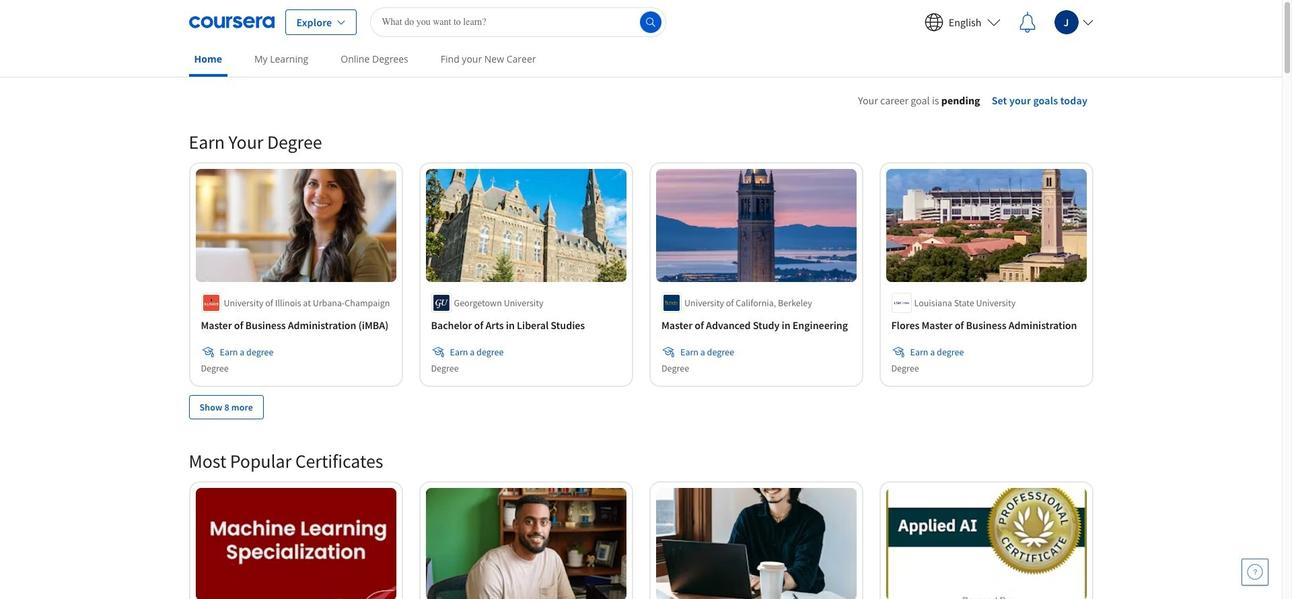 Task type: locate. For each thing, give the bounding box(es) containing it.
region
[[802, 111, 1239, 244]]

None search field
[[371, 7, 667, 37]]

help center image
[[1247, 564, 1264, 580]]

What do you want to learn? text field
[[371, 7, 667, 37]]



Task type: vqa. For each thing, say whether or not it's contained in the screenshot.
Solutions
no



Task type: describe. For each thing, give the bounding box(es) containing it.
coursera image
[[189, 11, 274, 33]]

earn your degree collection element
[[181, 108, 1102, 441]]

most popular certificates collection element
[[181, 427, 1102, 599]]



